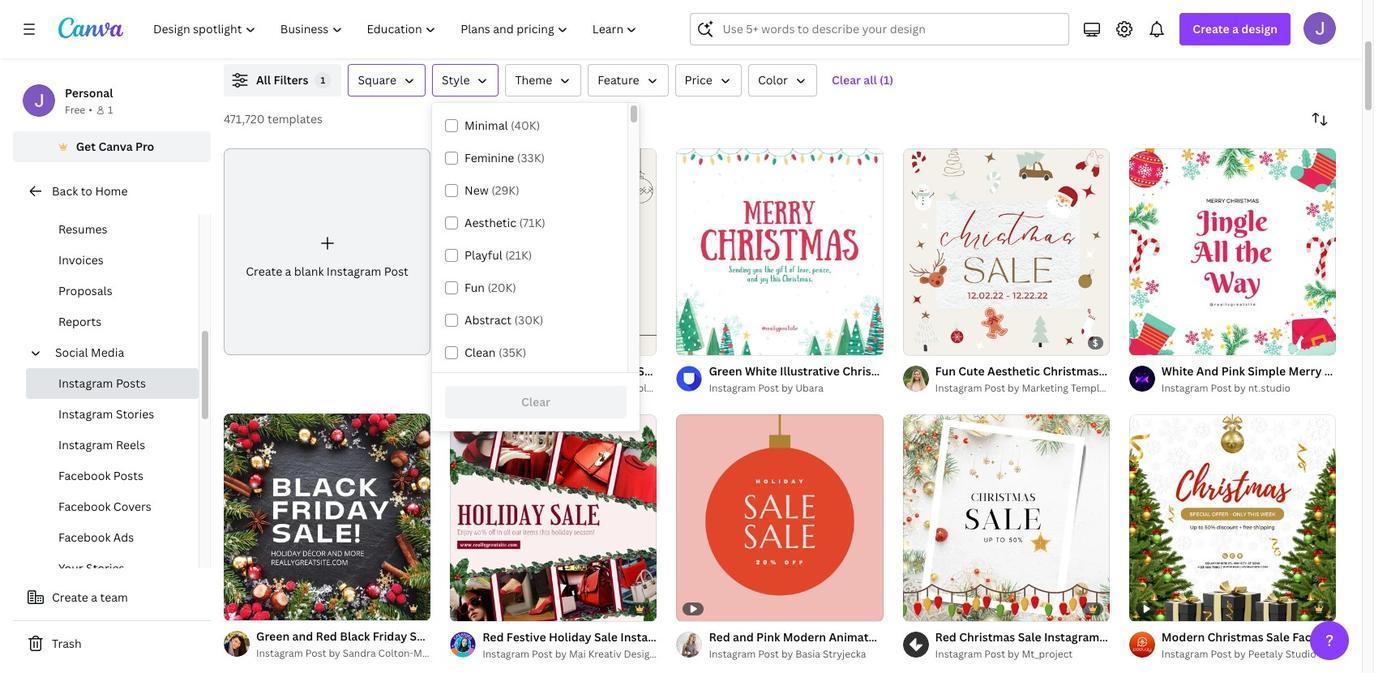 Task type: describe. For each thing, give the bounding box(es) containing it.
by inside red and pink modern animated holiday sale instagram post instagram post by basia stryjecka
[[782, 648, 793, 661]]

basia
[[796, 648, 821, 661]]

clear all (1)
[[832, 72, 894, 88]]

green white illustrative christmas greeting instagram post image
[[677, 148, 884, 355]]

red inside "green and red black friday sale instagram post instagram post by sandra colton-medici"
[[316, 629, 337, 644]]

instagram post by peetaly studio link
[[1162, 647, 1337, 663]]

red festive holiday sale instagram post link
[[483, 629, 703, 647]]

theme
[[515, 72, 553, 88]]

pink for and
[[757, 630, 781, 645]]

create a team button
[[13, 582, 211, 614]]

green and red black friday sale instagram post instagram post by sandra colton-medici
[[256, 629, 519, 660]]

create for create a team
[[52, 590, 88, 605]]

green and red black friday sale instagram post image
[[224, 414, 431, 621]]

instagram post by nt.studio link
[[1162, 381, 1337, 397]]

clean
[[465, 345, 496, 360]]

red for red festive holiday sale instagram post
[[483, 630, 504, 645]]

Sort by button
[[1304, 103, 1337, 135]]

proposals
[[58, 283, 112, 298]]

fun cute aesthetic christmas sale instagram post instagram post by marketing templates co.
[[936, 364, 1211, 395]]

style button
[[432, 64, 499, 97]]

social media
[[55, 345, 124, 360]]

red for red and pink modern animated holiday sale instagram post
[[709, 630, 731, 645]]

instagram reels
[[58, 437, 145, 453]]

$
[[1093, 337, 1099, 349]]

marketing inside simple aesthetic christmas sale instagram post instagram post by marketing templates co.
[[569, 381, 616, 395]]

pro
[[135, 139, 154, 154]]

color
[[758, 72, 788, 88]]

and
[[1197, 364, 1219, 379]]

1 filter options selected element
[[315, 72, 331, 88]]

create a blank instagram post element
[[224, 148, 431, 355]]

by inside white and pink simple merry christma instagram post by nt.studio
[[1235, 381, 1246, 395]]

team
[[100, 590, 128, 605]]

Search search field
[[723, 14, 1060, 45]]

post inside white and pink simple merry christma instagram post by nt.studio
[[1211, 381, 1232, 395]]

style
[[442, 72, 470, 88]]

templates
[[268, 111, 323, 127]]

471,720 templates
[[224, 111, 323, 127]]

aesthetic (71k)
[[465, 215, 546, 230]]

templates inside fun cute aesthetic christmas sale instagram post instagram post by marketing templates co.
[[1071, 381, 1120, 395]]

merry
[[1289, 364, 1322, 379]]

clear for clear
[[521, 394, 551, 410]]

christmas inside fun cute aesthetic christmas sale instagram post instagram post by marketing templates co.
[[1043, 364, 1099, 379]]

square button
[[348, 64, 426, 97]]

posts for facebook posts
[[113, 468, 143, 483]]

green for green white illustrative christmas greeting instagram post
[[709, 364, 743, 379]]

by inside "green and red black friday sale instagram post instagram post by sandra colton-medici"
[[329, 647, 341, 660]]

aesthetic inside fun cute aesthetic christmas sale instagram post instagram post by marketing templates co.
[[988, 364, 1041, 379]]

trash link
[[13, 628, 211, 660]]

stryjecka
[[823, 648, 867, 661]]

co. inside fun cute aesthetic christmas sale instagram post instagram post by marketing templates co.
[[1122, 381, 1137, 395]]

new (29k)
[[465, 182, 520, 198]]

(20k)
[[488, 280, 517, 295]]

(40k)
[[511, 118, 540, 133]]

holiday inside red and pink modern animated holiday sale instagram post instagram post by basia stryjecka
[[886, 630, 928, 645]]

create a design
[[1193, 21, 1278, 36]]

facebook for facebook posts
[[58, 468, 111, 483]]

(30k)
[[515, 312, 544, 328]]

free
[[65, 103, 85, 117]]

canva
[[98, 139, 133, 154]]

animated
[[829, 630, 883, 645]]

to
[[81, 183, 92, 199]]

fun cute aesthetic christmas sale instagram post link
[[936, 363, 1211, 381]]

red christmas sale instagram post link
[[936, 629, 1127, 647]]

abstract (30k)
[[465, 312, 544, 328]]

green white illustrative christmas greeting instagram post instagram post by ubara
[[709, 364, 1035, 395]]

sandra
[[343, 647, 376, 660]]

aesthetic inside simple aesthetic christmas sale instagram post instagram post by marketing templates co.
[[524, 364, 576, 379]]

christmas inside red christmas sale instagram post instagram post by mt_project
[[960, 630, 1016, 645]]

instagram posts
[[58, 376, 146, 391]]

white inside white and pink simple merry christma instagram post by nt.studio
[[1162, 364, 1194, 379]]

red festive holiday sale instagram post image
[[450, 415, 657, 622]]

colton-
[[378, 647, 414, 660]]

design
[[1242, 21, 1278, 36]]

theme button
[[506, 64, 582, 97]]

instagram post templates image
[[991, 0, 1337, 45]]

simple inside white and pink simple merry christma instagram post by nt.studio
[[1248, 364, 1287, 379]]

instagram reels link
[[26, 430, 199, 461]]

stories for instagram stories
[[116, 406, 154, 422]]

instagram stories
[[58, 406, 154, 422]]

jacob simon image
[[1304, 12, 1337, 45]]

abstract
[[465, 312, 512, 328]]

white and pink simple merry christmas instagram post image
[[1130, 148, 1337, 355]]

marketing inside fun cute aesthetic christmas sale instagram post instagram post by marketing templates co.
[[1022, 381, 1069, 395]]

peetaly
[[1249, 648, 1284, 661]]

green for green and red black friday sale instagram post
[[256, 629, 290, 644]]

fun for fun (20k)
[[465, 280, 485, 295]]

instagram inside 'modern christmas sale facebook video instagram post by peetaly studio'
[[1162, 648, 1209, 661]]

(29k)
[[492, 182, 520, 198]]

sale inside red and pink modern animated holiday sale instagram post instagram post by basia stryjecka
[[931, 630, 955, 645]]

top level navigation element
[[143, 13, 652, 45]]

reports
[[58, 314, 102, 329]]

free •
[[65, 103, 92, 117]]

instagram post by mai kreativ designs link
[[483, 647, 661, 663]]

instagram post by marketing templates co. link for aesthetic
[[936, 381, 1137, 397]]

minimal (40k)
[[465, 118, 540, 133]]

create a design button
[[1180, 13, 1291, 45]]

feminine (33k)
[[465, 150, 545, 165]]

facebook ads link
[[26, 522, 199, 553]]

white and pink simple merry christma instagram post by nt.studio
[[1162, 364, 1375, 395]]

•
[[89, 103, 92, 117]]

(1)
[[880, 72, 894, 88]]

sale inside simple aesthetic christmas sale instagram post instagram post by marketing templates co.
[[638, 364, 661, 379]]

media
[[91, 345, 124, 360]]

video
[[1349, 630, 1375, 645]]

get canva pro button
[[13, 131, 211, 162]]

sale inside 'modern christmas sale facebook video instagram post by peetaly studio'
[[1267, 630, 1290, 645]]

all
[[256, 72, 271, 88]]

instagram inside white and pink simple merry christma instagram post by nt.studio
[[1162, 381, 1209, 395]]

feminine
[[465, 150, 515, 165]]

facebook for facebook ads
[[58, 530, 111, 545]]

back to home
[[52, 183, 128, 199]]

create for create a design
[[1193, 21, 1230, 36]]

0 horizontal spatial aesthetic
[[465, 215, 517, 230]]

reels
[[116, 437, 145, 453]]

simple aesthetic christmas sale instagram post image
[[450, 148, 657, 355]]

white and pink simple merry christma link
[[1162, 363, 1375, 381]]

and for green
[[292, 629, 313, 644]]

new
[[465, 182, 489, 198]]

resumes link
[[26, 214, 199, 245]]

fun cute aesthetic christmas sale instagram post image
[[903, 148, 1110, 355]]

clear for clear all (1)
[[832, 72, 861, 88]]

personal
[[65, 85, 113, 101]]

simple aesthetic christmas sale instagram post instagram post by marketing templates co.
[[483, 364, 747, 395]]

facebook inside 'modern christmas sale facebook video instagram post by peetaly studio'
[[1293, 630, 1346, 645]]

a for blank
[[285, 263, 292, 279]]

ubara
[[796, 381, 824, 395]]

471,720
[[224, 111, 265, 127]]

modern inside red and pink modern animated holiday sale instagram post instagram post by basia stryjecka
[[783, 630, 827, 645]]

(35k)
[[499, 345, 527, 360]]



Task type: vqa. For each thing, say whether or not it's contained in the screenshot.
Hide image
no



Task type: locate. For each thing, give the bounding box(es) containing it.
(33k)
[[517, 150, 545, 165]]

and up instagram post by sandra colton-medici link
[[292, 629, 313, 644]]

create a team
[[52, 590, 128, 605]]

red left festive
[[483, 630, 504, 645]]

christmas up clear button
[[579, 364, 635, 379]]

fun
[[465, 280, 485, 295], [936, 364, 956, 379]]

fun left (20k)
[[465, 280, 485, 295]]

red and pink modern animated holiday sale instagram post link
[[709, 629, 1040, 647]]

by inside green white illustrative christmas greeting instagram post instagram post by ubara
[[782, 381, 793, 395]]

modern christmas sale facebook video link
[[1162, 629, 1375, 647]]

1 holiday from the left
[[549, 630, 592, 645]]

0 horizontal spatial holiday
[[549, 630, 592, 645]]

templates down fun cute aesthetic christmas sale instagram post link
[[1071, 381, 1120, 395]]

post inside 'modern christmas sale facebook video instagram post by peetaly studio'
[[1211, 648, 1232, 661]]

co. down simple aesthetic christmas sale instagram post link
[[669, 381, 684, 395]]

stories up "create a team" button at left bottom
[[86, 560, 125, 576]]

pink inside red and pink modern animated holiday sale instagram post instagram post by basia stryjecka
[[757, 630, 781, 645]]

templates inside simple aesthetic christmas sale instagram post instagram post by marketing templates co.
[[618, 381, 667, 395]]

0 horizontal spatial simple
[[483, 364, 521, 379]]

instagram post by marketing templates co. link for christmas
[[483, 381, 684, 397]]

your
[[58, 560, 83, 576]]

fun (20k)
[[465, 280, 517, 295]]

red left black
[[316, 629, 337, 644]]

christmas up instagram post by mt_project link
[[960, 630, 1016, 645]]

0 horizontal spatial 1
[[108, 103, 113, 117]]

red inside red christmas sale instagram post instagram post by mt_project
[[936, 630, 957, 645]]

white inside green white illustrative christmas greeting instagram post instagram post by ubara
[[745, 364, 778, 379]]

and inside "green and red black friday sale instagram post instagram post by sandra colton-medici"
[[292, 629, 313, 644]]

(21k)
[[506, 247, 532, 263]]

illustrative
[[780, 364, 840, 379]]

1 instagram post by marketing templates co. link from the left
[[483, 381, 684, 397]]

fun for fun cute aesthetic christmas sale instagram post instagram post by marketing templates co.
[[936, 364, 956, 379]]

create
[[1193, 21, 1230, 36], [246, 263, 282, 279], [52, 590, 88, 605]]

clear left all
[[832, 72, 861, 88]]

fun left cute
[[936, 364, 956, 379]]

studio
[[1286, 648, 1317, 661]]

instagram post by ubara link
[[709, 381, 884, 397]]

reports link
[[26, 307, 199, 337]]

create left the blank at the left of page
[[246, 263, 282, 279]]

instagram post by marketing templates co. link down cute
[[936, 381, 1137, 397]]

by inside fun cute aesthetic christmas sale instagram post instagram post by marketing templates co.
[[1008, 381, 1020, 395]]

1 right •
[[108, 103, 113, 117]]

social media link
[[49, 337, 189, 368]]

0 vertical spatial stories
[[116, 406, 154, 422]]

christmas inside green white illustrative christmas greeting instagram post instagram post by ubara
[[843, 364, 899, 379]]

green up instagram post by sandra colton-medici link
[[256, 629, 290, 644]]

a
[[1233, 21, 1239, 36], [285, 263, 292, 279], [91, 590, 97, 605]]

2 white from the left
[[1162, 364, 1194, 379]]

and inside red and pink modern animated holiday sale instagram post instagram post by basia stryjecka
[[733, 630, 754, 645]]

1 white from the left
[[745, 364, 778, 379]]

0 horizontal spatial and
[[292, 629, 313, 644]]

facebook covers link
[[26, 491, 199, 522]]

2 co. from the left
[[1122, 381, 1137, 395]]

a inside "create a team" button
[[91, 590, 97, 605]]

by left ubara
[[782, 381, 793, 395]]

holiday inside red festive holiday sale instagram post instagram post by mai kreativ designs
[[549, 630, 592, 645]]

by down fun cute aesthetic christmas sale instagram post link
[[1008, 381, 1020, 395]]

facebook inside 'link'
[[58, 468, 111, 483]]

marketing down fun cute aesthetic christmas sale instagram post link
[[1022, 381, 1069, 395]]

1 right filters
[[321, 74, 326, 86]]

2 instagram post by marketing templates co. link from the left
[[936, 381, 1137, 397]]

by
[[555, 381, 567, 395], [782, 381, 793, 395], [1008, 381, 1020, 395], [1235, 381, 1246, 395], [329, 647, 341, 660], [555, 648, 567, 661], [782, 648, 793, 661], [1008, 648, 1020, 661], [1235, 648, 1246, 661]]

2 vertical spatial a
[[91, 590, 97, 605]]

simple aesthetic christmas sale instagram post link
[[483, 363, 747, 381]]

0 vertical spatial posts
[[116, 376, 146, 391]]

facebook
[[58, 468, 111, 483], [58, 499, 111, 514], [58, 530, 111, 545], [1293, 630, 1346, 645]]

trash
[[52, 636, 82, 651]]

by left nt.studio
[[1235, 381, 1246, 395]]

feature button
[[588, 64, 669, 97]]

aesthetic right cute
[[988, 364, 1041, 379]]

2 horizontal spatial a
[[1233, 21, 1239, 36]]

1 horizontal spatial a
[[285, 263, 292, 279]]

1 horizontal spatial pink
[[1222, 364, 1246, 379]]

0 horizontal spatial co.
[[669, 381, 684, 395]]

a for team
[[91, 590, 97, 605]]

all
[[864, 72, 877, 88]]

facebook up studio
[[1293, 630, 1346, 645]]

2 simple from the left
[[1248, 364, 1287, 379]]

back
[[52, 183, 78, 199]]

1 vertical spatial a
[[285, 263, 292, 279]]

by down simple aesthetic christmas sale instagram post link
[[555, 381, 567, 395]]

get canva pro
[[76, 139, 154, 154]]

2 holiday from the left
[[886, 630, 928, 645]]

1 vertical spatial clear
[[521, 394, 551, 410]]

0 horizontal spatial green
[[256, 629, 290, 644]]

white up instagram post by ubara link
[[745, 364, 778, 379]]

1 horizontal spatial modern
[[1162, 630, 1205, 645]]

1 horizontal spatial white
[[1162, 364, 1194, 379]]

sale
[[638, 364, 661, 379], [1102, 364, 1126, 379], [410, 629, 433, 644], [594, 630, 618, 645], [931, 630, 955, 645], [1018, 630, 1042, 645], [1267, 630, 1290, 645]]

0 horizontal spatial templates
[[618, 381, 667, 395]]

0 horizontal spatial fun
[[465, 280, 485, 295]]

and up instagram post by basia stryjecka link
[[733, 630, 754, 645]]

instagram post by basia stryjecka link
[[709, 647, 884, 663]]

green white illustrative christmas greeting instagram post link
[[709, 363, 1035, 381]]

1 horizontal spatial templates
[[1071, 381, 1120, 395]]

by inside 'modern christmas sale facebook video instagram post by peetaly studio'
[[1235, 648, 1246, 661]]

(71k)
[[520, 215, 546, 230]]

stories inside the your stories link
[[86, 560, 125, 576]]

create a blank instagram post link
[[224, 148, 431, 355]]

ads
[[113, 530, 134, 545]]

1 vertical spatial green
[[256, 629, 290, 644]]

by inside red festive holiday sale instagram post instagram post by mai kreativ designs
[[555, 648, 567, 661]]

mai
[[569, 648, 586, 661]]

by inside simple aesthetic christmas sale instagram post instagram post by marketing templates co.
[[555, 381, 567, 395]]

a inside create a blank instagram post element
[[285, 263, 292, 279]]

create inside button
[[52, 590, 88, 605]]

0 horizontal spatial clear
[[521, 394, 551, 410]]

instagram post by marketing templates co. link down (35k)
[[483, 381, 684, 397]]

christmas inside 'modern christmas sale facebook video instagram post by peetaly studio'
[[1208, 630, 1264, 645]]

co.
[[669, 381, 684, 395], [1122, 381, 1137, 395]]

a left team
[[91, 590, 97, 605]]

0 horizontal spatial pink
[[757, 630, 781, 645]]

clear all (1) button
[[824, 64, 902, 97]]

1 horizontal spatial instagram post by marketing templates co. link
[[936, 381, 1137, 397]]

aesthetic up clear button
[[524, 364, 576, 379]]

by left sandra
[[329, 647, 341, 660]]

2 modern from the left
[[1162, 630, 1205, 645]]

1 modern from the left
[[783, 630, 827, 645]]

0 horizontal spatial modern
[[783, 630, 827, 645]]

1 co. from the left
[[669, 381, 684, 395]]

white left 'and'
[[1162, 364, 1194, 379]]

0 vertical spatial fun
[[465, 280, 485, 295]]

templates down simple aesthetic christmas sale instagram post link
[[618, 381, 667, 395]]

0 vertical spatial clear
[[832, 72, 861, 88]]

facebook up your stories
[[58, 530, 111, 545]]

festive
[[507, 630, 546, 645]]

price
[[685, 72, 713, 88]]

1 simple from the left
[[483, 364, 521, 379]]

clear button
[[445, 386, 627, 419]]

1 horizontal spatial green
[[709, 364, 743, 379]]

1 horizontal spatial co.
[[1122, 381, 1137, 395]]

by inside red christmas sale instagram post instagram post by mt_project
[[1008, 648, 1020, 661]]

by left peetaly
[[1235, 648, 1246, 661]]

2 vertical spatial create
[[52, 590, 88, 605]]

posts down social media "link"
[[116, 376, 146, 391]]

simple down clean (35k)
[[483, 364, 521, 379]]

facebook up facebook ads
[[58, 499, 111, 514]]

color button
[[749, 64, 817, 97]]

1 horizontal spatial 1
[[321, 74, 326, 86]]

create down your
[[52, 590, 88, 605]]

pink for and
[[1222, 364, 1246, 379]]

posts down reels
[[113, 468, 143, 483]]

green and red black friday sale instagram post link
[[256, 628, 519, 646]]

1 horizontal spatial aesthetic
[[524, 364, 576, 379]]

a left the blank at the left of page
[[285, 263, 292, 279]]

feature
[[598, 72, 640, 88]]

0 horizontal spatial instagram post by marketing templates co. link
[[483, 381, 684, 397]]

red
[[316, 629, 337, 644], [483, 630, 504, 645], [709, 630, 731, 645], [936, 630, 957, 645]]

clear inside clear all (1) button
[[832, 72, 861, 88]]

aesthetic down the new (29k)
[[465, 215, 517, 230]]

1 horizontal spatial marketing
[[1022, 381, 1069, 395]]

by down red christmas sale instagram post link
[[1008, 648, 1020, 661]]

facebook posts link
[[26, 461, 199, 491]]

square
[[358, 72, 397, 88]]

facebook covers
[[58, 499, 152, 514]]

0 vertical spatial green
[[709, 364, 743, 379]]

stories for your stories
[[86, 560, 125, 576]]

red inside red and pink modern animated holiday sale instagram post instagram post by basia stryjecka
[[709, 630, 731, 645]]

red for red christmas sale instagram post
[[936, 630, 957, 645]]

2 horizontal spatial aesthetic
[[988, 364, 1041, 379]]

a for design
[[1233, 21, 1239, 36]]

create left design at top right
[[1193, 21, 1230, 36]]

a inside create a design dropdown button
[[1233, 21, 1239, 36]]

2 templates from the left
[[1071, 381, 1120, 395]]

green up instagram post by ubara link
[[709, 364, 743, 379]]

holiday
[[549, 630, 592, 645], [886, 630, 928, 645]]

proposals link
[[26, 276, 199, 307]]

post
[[384, 263, 409, 279], [722, 364, 747, 379], [1010, 364, 1035, 379], [1186, 364, 1211, 379], [532, 381, 553, 395], [758, 381, 779, 395], [985, 381, 1006, 395], [1211, 381, 1232, 395], [494, 629, 519, 644], [679, 630, 703, 645], [1015, 630, 1040, 645], [1103, 630, 1127, 645], [306, 647, 326, 660], [532, 648, 553, 661], [758, 648, 779, 661], [985, 648, 1006, 661], [1211, 648, 1232, 661]]

red up instagram post by mt_project link
[[936, 630, 957, 645]]

1 vertical spatial create
[[246, 263, 282, 279]]

mt_project
[[1022, 648, 1073, 661]]

christmas down '$'
[[1043, 364, 1099, 379]]

red festive holiday sale instagram post instagram post by mai kreativ designs
[[483, 630, 703, 661]]

green inside "green and red black friday sale instagram post instagram post by sandra colton-medici"
[[256, 629, 290, 644]]

None search field
[[691, 13, 1070, 45]]

create for create a blank instagram post
[[246, 263, 282, 279]]

clean (35k)
[[465, 345, 527, 360]]

green inside green white illustrative christmas greeting instagram post instagram post by ubara
[[709, 364, 743, 379]]

black
[[340, 629, 370, 644]]

fun inside fun cute aesthetic christmas sale instagram post instagram post by marketing templates co.
[[936, 364, 956, 379]]

sale inside red festive holiday sale instagram post instagram post by mai kreativ designs
[[594, 630, 618, 645]]

facebook posts
[[58, 468, 143, 483]]

1 templates from the left
[[618, 381, 667, 395]]

simple
[[483, 364, 521, 379], [1248, 364, 1287, 379]]

templates
[[618, 381, 667, 395], [1071, 381, 1120, 395]]

1
[[321, 74, 326, 86], [108, 103, 113, 117]]

facebook for facebook covers
[[58, 499, 111, 514]]

pink inside white and pink simple merry christma instagram post by nt.studio
[[1222, 364, 1246, 379]]

green
[[709, 364, 743, 379], [256, 629, 290, 644]]

cute
[[959, 364, 985, 379]]

simple up nt.studio
[[1248, 364, 1287, 379]]

stories up reels
[[116, 406, 154, 422]]

1 horizontal spatial and
[[733, 630, 754, 645]]

posts inside 'link'
[[113, 468, 143, 483]]

medici
[[414, 647, 445, 660]]

clear down (35k)
[[521, 394, 551, 410]]

sale inside red christmas sale instagram post instagram post by mt_project
[[1018, 630, 1042, 645]]

posts for instagram posts
[[116, 376, 146, 391]]

holiday right animated
[[886, 630, 928, 645]]

co. inside simple aesthetic christmas sale instagram post instagram post by marketing templates co.
[[669, 381, 684, 395]]

0 vertical spatial a
[[1233, 21, 1239, 36]]

christmas inside simple aesthetic christmas sale instagram post instagram post by marketing templates co.
[[579, 364, 635, 379]]

1 horizontal spatial create
[[246, 263, 282, 279]]

1 horizontal spatial clear
[[832, 72, 861, 88]]

clear inside clear button
[[521, 394, 551, 410]]

marketing down simple aesthetic christmas sale instagram post link
[[569, 381, 616, 395]]

0 horizontal spatial white
[[745, 364, 778, 379]]

get
[[76, 139, 96, 154]]

0 vertical spatial pink
[[1222, 364, 1246, 379]]

pink up instagram post by basia stryjecka link
[[757, 630, 781, 645]]

pink up instagram post by nt.studio link
[[1222, 364, 1246, 379]]

1 vertical spatial pink
[[757, 630, 781, 645]]

stories
[[116, 406, 154, 422], [86, 560, 125, 576]]

christmas left greeting
[[843, 364, 899, 379]]

0 vertical spatial create
[[1193, 21, 1230, 36]]

by left mai
[[555, 648, 567, 661]]

create a blank instagram post
[[246, 263, 409, 279]]

by left 'basia'
[[782, 648, 793, 661]]

co. down fun cute aesthetic christmas sale instagram post link
[[1122, 381, 1137, 395]]

2 horizontal spatial create
[[1193, 21, 1230, 36]]

red inside red festive holiday sale instagram post instagram post by mai kreativ designs
[[483, 630, 504, 645]]

greeting
[[902, 364, 949, 379]]

sale inside fun cute aesthetic christmas sale instagram post instagram post by marketing templates co.
[[1102, 364, 1126, 379]]

0 horizontal spatial marketing
[[569, 381, 616, 395]]

2 marketing from the left
[[1022, 381, 1069, 395]]

facebook down instagram reels
[[58, 468, 111, 483]]

playful
[[465, 247, 503, 263]]

0 vertical spatial 1
[[321, 74, 326, 86]]

create inside dropdown button
[[1193, 21, 1230, 36]]

1 horizontal spatial simple
[[1248, 364, 1287, 379]]

marketing
[[569, 381, 616, 395], [1022, 381, 1069, 395]]

1 vertical spatial posts
[[113, 468, 143, 483]]

stories inside instagram stories link
[[116, 406, 154, 422]]

1 vertical spatial stories
[[86, 560, 125, 576]]

simple inside simple aesthetic christmas sale instagram post instagram post by marketing templates co.
[[483, 364, 521, 379]]

red up instagram post by basia stryjecka link
[[709, 630, 731, 645]]

aesthetic
[[465, 215, 517, 230], [524, 364, 576, 379], [988, 364, 1041, 379]]

christmas up the "instagram post by peetaly studio" link
[[1208, 630, 1264, 645]]

and for red
[[733, 630, 754, 645]]

1 horizontal spatial holiday
[[886, 630, 928, 645]]

1 vertical spatial fun
[[936, 364, 956, 379]]

back to home link
[[13, 175, 211, 208]]

resumes
[[58, 221, 107, 237]]

modern up the "instagram post by peetaly studio" link
[[1162, 630, 1205, 645]]

1 vertical spatial 1
[[108, 103, 113, 117]]

red christmas sale instagram post image
[[903, 415, 1110, 622]]

modern inside 'modern christmas sale facebook video instagram post by peetaly studio'
[[1162, 630, 1205, 645]]

1 marketing from the left
[[569, 381, 616, 395]]

modern up 'basia'
[[783, 630, 827, 645]]

1 horizontal spatial fun
[[936, 364, 956, 379]]

holiday up instagram post by mai kreativ designs link
[[549, 630, 592, 645]]

0 horizontal spatial create
[[52, 590, 88, 605]]

sale inside "green and red black friday sale instagram post instagram post by sandra colton-medici"
[[410, 629, 433, 644]]

a left design at top right
[[1233, 21, 1239, 36]]

0 horizontal spatial a
[[91, 590, 97, 605]]

invoices
[[58, 252, 104, 268]]



